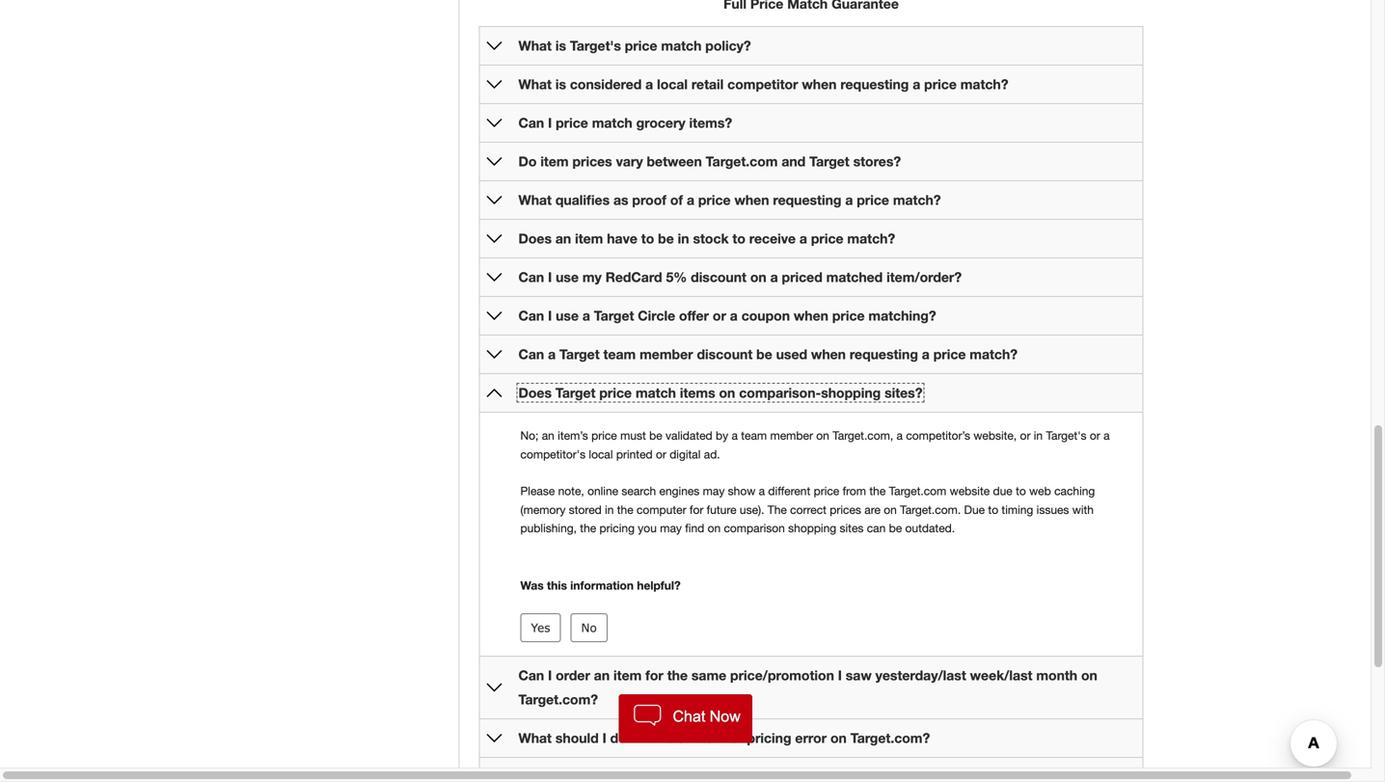 Task type: describe. For each thing, give the bounding box(es) containing it.
considered
[[570, 76, 642, 92]]

0 horizontal spatial target.com
[[706, 154, 778, 169]]

online
[[588, 485, 619, 498]]

target.com inside please note, online search engines may show a different price from the target.com website due to web caching (memory stored in the computer for future use). the correct prices are on target.com. due to timing issues with publishing, the pricing you may find on comparison shopping sites can be outdated.
[[889, 485, 947, 498]]

information
[[571, 579, 634, 593]]

as
[[614, 192, 629, 208]]

timing
[[1002, 503, 1034, 517]]

or up caching
[[1090, 429, 1101, 443]]

qualifies
[[556, 192, 610, 208]]

or down now
[[730, 731, 744, 747]]

in inside please note, online search engines may show a different price from the target.com website due to web caching (memory stored in the computer for future use). the correct prices are on target.com. due to timing issues with publishing, the pricing you may find on comparison shopping sites can be outdated.
[[605, 503, 614, 517]]

matching?
[[869, 308, 937, 324]]

0 horizontal spatial target's
[[570, 38, 621, 54]]

chat
[[673, 708, 706, 726]]

target's inside no; an item's price must be validated by a team member on target.com, a competitor's website, or in target's or a competitor's local printed or digital ad.
[[1047, 429, 1087, 443]]

price/promotion
[[731, 668, 835, 684]]

item right the do
[[541, 154, 569, 169]]

my
[[583, 269, 602, 285]]

in inside no; an item's price must be validated by a team member on target.com, a competitor's website, or in target's or a competitor's local printed or digital ad.
[[1034, 429, 1043, 443]]

be inside please note, online search engines may show a different price from the target.com website due to web caching (memory stored in the computer for future use). the correct prices are on target.com. due to timing issues with publishing, the pricing you may find on comparison shopping sites can be outdated.
[[889, 522, 903, 535]]

on inside no; an item's price must be validated by a team member on target.com, a competitor's website, or in target's or a competitor's local printed or digital ad.
[[817, 429, 830, 443]]

issues
[[1037, 503, 1070, 517]]

note,
[[558, 485, 585, 498]]

be left used
[[757, 347, 773, 362]]

circle
[[638, 308, 676, 324]]

member inside no; an item's price must be validated by a team member on target.com, a competitor's website, or in target's or a competitor's local printed or digital ad.
[[771, 429, 814, 443]]

can i use my redcard 5% discount on a priced matched item/order?
[[519, 269, 962, 285]]

does an item have to be in stock to receive a price match? link
[[519, 231, 896, 247]]

the
[[768, 503, 787, 517]]

is for considered
[[556, 76, 567, 92]]

same
[[692, 668, 727, 684]]

on down the future
[[708, 522, 721, 535]]

when right used
[[812, 347, 846, 362]]

must
[[621, 429, 646, 443]]

can for can a target team member discount be used when requesting a price match?
[[519, 347, 545, 362]]

retail
[[692, 76, 724, 92]]

target down my
[[560, 347, 600, 362]]

caching
[[1055, 485, 1096, 498]]

stock
[[693, 231, 729, 247]]

0 vertical spatial in
[[678, 231, 690, 247]]

by
[[716, 429, 729, 443]]

stores?
[[854, 154, 902, 169]]

what is considered a local retail competitor when requesting a price match? link
[[519, 76, 1009, 92]]

what is target's price match policy? link
[[519, 38, 752, 54]]

circle arrow e image for can i use a target circle offer or a coupon when price matching?
[[487, 308, 502, 324]]

priced
[[782, 269, 823, 285]]

1 vertical spatial may
[[660, 522, 682, 535]]

comparison-
[[740, 385, 822, 401]]

if
[[631, 731, 639, 747]]

circle arrow e image for does an item have to be in stock to receive a price match?
[[487, 231, 502, 247]]

what should i do if i find an item or pricing error on target.com? link
[[519, 731, 931, 747]]

does for does an item have to be in stock to receive a price match?
[[519, 231, 552, 247]]

order
[[556, 668, 591, 684]]

can i order an item for the same price/promotion i saw yesterday/last week/last month on target.com?
[[519, 668, 1098, 708]]

receive
[[750, 231, 796, 247]]

computer
[[637, 503, 687, 517]]

between
[[647, 154, 702, 169]]

policy?
[[706, 38, 752, 54]]

circle arrow e image for what is considered a local retail competitor when requesting a price match?
[[487, 77, 502, 92]]

redcard
[[606, 269, 663, 285]]

was this information helpful?
[[521, 579, 681, 593]]

offer
[[680, 308, 709, 324]]

a inside please note, online search engines may show a different price from the target.com website due to web caching (memory stored in the computer for future use). the correct prices are on target.com. due to timing issues with publishing, the pricing you may find on comparison shopping sites can be outdated.
[[759, 485, 765, 498]]

future
[[707, 503, 737, 517]]

different
[[769, 485, 811, 498]]

use).
[[740, 503, 765, 517]]

what should i do if i find an item or pricing error on target.com?
[[519, 731, 931, 747]]

for inside please note, online search engines may show a different price from the target.com website due to web caching (memory stored in the computer for future use). the correct prices are on target.com. due to timing issues with publishing, the pricing you may find on comparison shopping sites can be outdated.
[[690, 503, 704, 517]]

grocery
[[637, 115, 686, 131]]

an inside no; an item's price must be validated by a team member on target.com, a competitor's website, or in target's or a competitor's local printed or digital ad.
[[542, 429, 555, 443]]

have
[[607, 231, 638, 247]]

can a target team member discount be used when requesting a price match? link
[[519, 347, 1018, 362]]

target left circle
[[594, 308, 634, 324]]

price inside no; an item's price must be validated by a team member on target.com, a competitor's website, or in target's or a competitor's local printed or digital ad.
[[592, 429, 617, 443]]

be inside no; an item's price must be validated by a team member on target.com, a competitor's website, or in target's or a competitor's local printed or digital ad.
[[650, 429, 663, 443]]

item/order?
[[887, 269, 962, 285]]

chat now button
[[619, 695, 753, 744]]

0 horizontal spatial find
[[650, 731, 675, 747]]

no;
[[521, 429, 539, 443]]

website
[[950, 485, 990, 498]]

sites
[[840, 522, 864, 535]]

what qualifies as proof of a price when requesting a price match?
[[519, 192, 942, 208]]

ad.
[[704, 448, 721, 461]]

target.com? inside can i order an item for the same price/promotion i saw yesterday/last week/last month on target.com?
[[519, 692, 598, 708]]

target.com,
[[833, 429, 894, 443]]

of
[[671, 192, 683, 208]]

what for what qualifies as proof of a price when requesting a price match?
[[519, 192, 552, 208]]

(memory
[[521, 503, 566, 517]]

comparison
[[724, 522, 785, 535]]

competitor
[[728, 76, 799, 92]]

for inside can i order an item for the same price/promotion i saw yesterday/last week/last month on target.com?
[[646, 668, 664, 684]]

does target price match items on comparison-shopping sites?
[[519, 385, 923, 401]]

does an item have to be in stock to receive a price match?
[[519, 231, 896, 247]]

0 horizontal spatial team
[[604, 347, 636, 362]]

what for what is target's price match policy?
[[519, 38, 552, 54]]

use for my
[[556, 269, 579, 285]]

match for items
[[636, 385, 676, 401]]

can for can i use a target circle offer or a coupon when price matching?
[[519, 308, 545, 324]]

1 vertical spatial discount
[[697, 347, 753, 362]]

team inside no; an item's price must be validated by a team member on target.com, a competitor's website, or in target's or a competitor's local printed or digital ad.
[[741, 429, 767, 443]]

competitor's
[[907, 429, 971, 443]]

web
[[1030, 485, 1052, 498]]

saw
[[846, 668, 872, 684]]

item left the have at the top of page
[[575, 231, 604, 247]]

helpful?
[[637, 579, 681, 593]]

stored
[[569, 503, 602, 517]]

due
[[994, 485, 1013, 498]]

circle arrow e image for do item prices vary between target.com and target stores?
[[487, 154, 502, 169]]

the up are
[[870, 485, 886, 498]]

can a target team member discount be used when requesting a price match?
[[519, 347, 1018, 362]]

do
[[611, 731, 627, 747]]

are
[[865, 503, 881, 517]]

or left digital
[[656, 448, 667, 461]]

please
[[521, 485, 555, 498]]

was
[[521, 579, 544, 593]]

yesterday/last
[[876, 668, 967, 684]]

what for what should i do if i find an item or pricing error on target.com?
[[519, 731, 552, 747]]

an down chat
[[679, 731, 694, 747]]



Task type: vqa. For each thing, say whether or not it's contained in the screenshot.
Row containing 2/22/2017
no



Task type: locate. For each thing, give the bounding box(es) containing it.
may down computer
[[660, 522, 682, 535]]

5%
[[666, 269, 687, 285]]

find down computer
[[685, 522, 705, 535]]

1 use from the top
[[556, 269, 579, 285]]

0 vertical spatial prices
[[573, 154, 613, 169]]

None submit
[[521, 614, 561, 643], [571, 614, 608, 643], [521, 614, 561, 643], [571, 614, 608, 643]]

2 circle arrow e image from the top
[[487, 308, 502, 324]]

from
[[843, 485, 867, 498]]

does down the do
[[519, 231, 552, 247]]

when
[[802, 76, 837, 92], [735, 192, 770, 208], [794, 308, 829, 324], [812, 347, 846, 362]]

local left printed
[[589, 448, 613, 461]]

and
[[782, 154, 806, 169]]

target's
[[570, 38, 621, 54], [1047, 429, 1087, 443]]

0 horizontal spatial target.com?
[[519, 692, 598, 708]]

can i use a target circle offer or a coupon when price matching? link
[[519, 308, 937, 324]]

an right order
[[594, 668, 610, 684]]

target.com? down yesterday/last on the right bottom of the page
[[851, 731, 931, 747]]

vary
[[616, 154, 643, 169]]

when right competitor
[[802, 76, 837, 92]]

use left my
[[556, 269, 579, 285]]

item's
[[558, 429, 588, 443]]

item inside can i order an item for the same price/promotion i saw yesterday/last week/last month on target.com?
[[614, 668, 642, 684]]

the left same
[[668, 668, 688, 684]]

for
[[690, 503, 704, 517], [646, 668, 664, 684]]

what is considered a local retail competitor when requesting a price match?
[[519, 76, 1009, 92]]

month
[[1037, 668, 1078, 684]]

0 vertical spatial find
[[685, 522, 705, 535]]

item down chat now
[[698, 731, 726, 747]]

requesting down "matching?"
[[850, 347, 919, 362]]

on left target.com,
[[817, 429, 830, 443]]

in right "website,"
[[1034, 429, 1043, 443]]

target.com?
[[519, 692, 598, 708], [851, 731, 931, 747]]

circle arrow e image
[[487, 38, 502, 54], [487, 77, 502, 92], [487, 115, 502, 131], [487, 154, 502, 169], [487, 193, 502, 208], [487, 270, 502, 285], [487, 680, 502, 696]]

what for what is considered a local retail competitor when requesting a price match?
[[519, 76, 552, 92]]

target.com
[[706, 154, 778, 169], [889, 485, 947, 498]]

competitor's
[[521, 448, 586, 461]]

be up 5%
[[658, 231, 674, 247]]

2 does from the top
[[519, 385, 552, 401]]

1 horizontal spatial target.com
[[889, 485, 947, 498]]

0 vertical spatial may
[[703, 485, 725, 498]]

1 vertical spatial target.com?
[[851, 731, 931, 747]]

2 vertical spatial match
[[636, 385, 676, 401]]

target's up considered
[[570, 38, 621, 54]]

circle arrow s image
[[487, 386, 502, 401]]

circle arrow e image for can a target team member discount be used when requesting a price match?
[[487, 347, 502, 362]]

find inside please note, online search engines may show a different price from the target.com website due to web caching (memory stored in the computer for future use). the correct prices are on target.com. due to timing issues with publishing, the pricing you may find on comparison shopping sites can be outdated.
[[685, 522, 705, 535]]

can i price match grocery items?
[[519, 115, 733, 131]]

use for a
[[556, 308, 579, 324]]

1 vertical spatial pricing
[[747, 731, 792, 747]]

match
[[661, 38, 702, 54], [592, 115, 633, 131], [636, 385, 676, 401]]

2 vertical spatial in
[[605, 503, 614, 517]]

0 horizontal spatial for
[[646, 668, 664, 684]]

matched
[[827, 269, 883, 285]]

chat now link
[[619, 695, 753, 744]]

1 horizontal spatial target's
[[1047, 429, 1087, 443]]

be right 'can'
[[889, 522, 903, 535]]

what is target's price match policy?
[[519, 38, 752, 54]]

prices left vary
[[573, 154, 613, 169]]

2 is from the top
[[556, 76, 567, 92]]

use left circle
[[556, 308, 579, 324]]

can i order an item for the same price/promotion i saw yesterday/last week/last month on target.com? link
[[519, 668, 1098, 708]]

1 vertical spatial use
[[556, 308, 579, 324]]

for left the future
[[690, 503, 704, 517]]

on up coupon
[[751, 269, 767, 285]]

1 vertical spatial find
[[650, 731, 675, 747]]

0 horizontal spatial pricing
[[600, 522, 635, 535]]

1 circle arrow e image from the top
[[487, 38, 502, 54]]

now
[[710, 708, 741, 726]]

1 vertical spatial target's
[[1047, 429, 1087, 443]]

1 vertical spatial member
[[771, 429, 814, 443]]

prices up sites
[[830, 503, 862, 517]]

0 vertical spatial target.com?
[[519, 692, 598, 708]]

1 vertical spatial does
[[519, 385, 552, 401]]

member down comparison-
[[771, 429, 814, 443]]

0 horizontal spatial in
[[605, 503, 614, 517]]

can for can i price match grocery items?
[[519, 115, 545, 131]]

item
[[541, 154, 569, 169], [575, 231, 604, 247], [614, 668, 642, 684], [698, 731, 726, 747]]

is for target's
[[556, 38, 567, 54]]

or right offer on the top
[[713, 308, 727, 324]]

2 what from the top
[[519, 76, 552, 92]]

1 can from the top
[[519, 115, 545, 131]]

1 vertical spatial prices
[[830, 503, 862, 517]]

4 can from the top
[[519, 347, 545, 362]]

4 what from the top
[[519, 731, 552, 747]]

4 circle arrow e image from the top
[[487, 731, 502, 747]]

requesting up stores?
[[841, 76, 909, 92]]

pricing inside please note, online search engines may show a different price from the target.com website due to web caching (memory stored in the computer for future use). the correct prices are on target.com. due to timing issues with publishing, the pricing you may find on comparison shopping sites can be outdated.
[[600, 522, 635, 535]]

1 vertical spatial for
[[646, 668, 664, 684]]

target up item's
[[556, 385, 596, 401]]

pricing left error
[[747, 731, 792, 747]]

sites?
[[885, 385, 923, 401]]

0 horizontal spatial prices
[[573, 154, 613, 169]]

i
[[548, 115, 552, 131], [548, 269, 552, 285], [548, 308, 552, 324], [548, 668, 552, 684], [838, 668, 842, 684], [603, 731, 607, 747], [643, 731, 647, 747]]

0 horizontal spatial may
[[660, 522, 682, 535]]

be
[[658, 231, 674, 247], [757, 347, 773, 362], [650, 429, 663, 443], [889, 522, 903, 535]]

0 vertical spatial member
[[640, 347, 693, 362]]

3 what from the top
[[519, 192, 552, 208]]

the inside can i order an item for the same price/promotion i saw yesterday/last week/last month on target.com?
[[668, 668, 688, 684]]

0 horizontal spatial local
[[589, 448, 613, 461]]

local
[[657, 76, 688, 92], [589, 448, 613, 461]]

outdated.
[[906, 522, 956, 535]]

on right error
[[831, 731, 847, 747]]

team down redcard on the left
[[604, 347, 636, 362]]

shopping
[[822, 385, 881, 401], [789, 522, 837, 535]]

3 circle arrow e image from the top
[[487, 347, 502, 362]]

1 vertical spatial in
[[1034, 429, 1043, 443]]

3 can from the top
[[519, 308, 545, 324]]

circle arrow e image for can i use my redcard 5% discount on a priced matched item/order?
[[487, 270, 502, 285]]

member down circle
[[640, 347, 693, 362]]

0 vertical spatial local
[[657, 76, 688, 92]]

target's up caching
[[1047, 429, 1087, 443]]

circle arrow e image for can i price match grocery items?
[[487, 115, 502, 131]]

can i price match grocery items? link
[[519, 115, 733, 131]]

match left items
[[636, 385, 676, 401]]

circle arrow e image for what should i do if i find an item or pricing error on target.com?
[[487, 731, 502, 747]]

do item prices vary between target.com and target stores?
[[519, 154, 902, 169]]

1 horizontal spatial find
[[685, 522, 705, 535]]

proof
[[633, 192, 667, 208]]

digital
[[670, 448, 701, 461]]

match down considered
[[592, 115, 633, 131]]

you
[[638, 522, 657, 535]]

item right order
[[614, 668, 642, 684]]

0 vertical spatial requesting
[[841, 76, 909, 92]]

printed
[[617, 448, 653, 461]]

1 vertical spatial shopping
[[789, 522, 837, 535]]

2 use from the top
[[556, 308, 579, 324]]

2 circle arrow e image from the top
[[487, 77, 502, 92]]

coupon
[[742, 308, 790, 324]]

0 vertical spatial use
[[556, 269, 579, 285]]

target.com up what qualifies as proof of a price when requesting a price match? link
[[706, 154, 778, 169]]

1 vertical spatial target.com
[[889, 485, 947, 498]]

1 vertical spatial is
[[556, 76, 567, 92]]

0 vertical spatial target's
[[570, 38, 621, 54]]

shopping inside please note, online search engines may show a different price from the target.com website due to web caching (memory stored in the computer for future use). the correct prices are on target.com. due to timing issues with publishing, the pricing you may find on comparison shopping sites can be outdated.
[[789, 522, 837, 535]]

prices inside please note, online search engines may show a different price from the target.com website due to web caching (memory stored in the computer for future use). the correct prices are on target.com. due to timing issues with publishing, the pricing you may find on comparison shopping sites can be outdated.
[[830, 503, 862, 517]]

on right items
[[719, 385, 736, 401]]

a
[[646, 76, 654, 92], [913, 76, 921, 92], [687, 192, 695, 208], [846, 192, 854, 208], [800, 231, 808, 247], [771, 269, 778, 285], [583, 308, 591, 324], [730, 308, 738, 324], [548, 347, 556, 362], [922, 347, 930, 362], [732, 429, 738, 443], [897, 429, 903, 443], [1104, 429, 1110, 443], [759, 485, 765, 498]]

chat now
[[673, 708, 741, 726]]

can for can i order an item for the same price/promotion i saw yesterday/last week/last month on target.com?
[[519, 668, 545, 684]]

can
[[867, 522, 886, 535]]

or
[[713, 308, 727, 324], [1021, 429, 1031, 443], [1090, 429, 1101, 443], [656, 448, 667, 461], [730, 731, 744, 747]]

4 circle arrow e image from the top
[[487, 154, 502, 169]]

the down search
[[617, 503, 634, 517]]

1 is from the top
[[556, 38, 567, 54]]

this
[[547, 579, 567, 593]]

1 horizontal spatial prices
[[830, 503, 862, 517]]

1 horizontal spatial member
[[771, 429, 814, 443]]

circle arrow e image for can i order an item for the same price/promotion i saw yesterday/last week/last month on target.com?
[[487, 680, 502, 696]]

items?
[[690, 115, 733, 131]]

0 vertical spatial target.com
[[706, 154, 778, 169]]

1 what from the top
[[519, 38, 552, 54]]

requesting for price
[[773, 192, 842, 208]]

0 vertical spatial is
[[556, 38, 567, 54]]

0 vertical spatial shopping
[[822, 385, 881, 401]]

circle arrow e image for what qualifies as proof of a price when requesting a price match?
[[487, 193, 502, 208]]

shopping up target.com,
[[822, 385, 881, 401]]

used
[[777, 347, 808, 362]]

target.com up target.com.
[[889, 485, 947, 498]]

shopping down correct
[[789, 522, 837, 535]]

3 circle arrow e image from the top
[[487, 115, 502, 131]]

price inside please note, online search engines may show a different price from the target.com website due to web caching (memory stored in the computer for future use). the correct prices are on target.com. due to timing issues with publishing, the pricing you may find on comparison shopping sites can be outdated.
[[814, 485, 840, 498]]

be right must at bottom left
[[650, 429, 663, 443]]

publishing,
[[521, 522, 577, 535]]

2 vertical spatial requesting
[[850, 347, 919, 362]]

5 can from the top
[[519, 668, 545, 684]]

discount down stock
[[691, 269, 747, 285]]

the down 'stored'
[[580, 522, 597, 535]]

in down online
[[605, 503, 614, 517]]

does target price match items on comparison-shopping sites? link
[[519, 385, 923, 401]]

target.com.
[[901, 503, 961, 517]]

1 horizontal spatial for
[[690, 503, 704, 517]]

0 vertical spatial match
[[661, 38, 702, 54]]

prices
[[573, 154, 613, 169], [830, 503, 862, 517]]

engines
[[660, 485, 700, 498]]

1 vertical spatial team
[[741, 429, 767, 443]]

do
[[519, 154, 537, 169]]

with
[[1073, 503, 1094, 517]]

1 circle arrow e image from the top
[[487, 231, 502, 247]]

does right circle arrow s icon
[[519, 385, 552, 401]]

7 circle arrow e image from the top
[[487, 680, 502, 696]]

1 horizontal spatial team
[[741, 429, 767, 443]]

can for can i use my redcard 5% discount on a priced matched item/order?
[[519, 269, 545, 285]]

error
[[796, 731, 827, 747]]

member
[[640, 347, 693, 362], [771, 429, 814, 443]]

match?
[[961, 76, 1009, 92], [894, 192, 942, 208], [848, 231, 896, 247], [970, 347, 1018, 362]]

an down qualifies
[[556, 231, 572, 247]]

1 vertical spatial requesting
[[773, 192, 842, 208]]

does for does target price match items on comparison-shopping sites?
[[519, 385, 552, 401]]

when down priced
[[794, 308, 829, 324]]

0 vertical spatial pricing
[[600, 522, 635, 535]]

1 horizontal spatial in
[[678, 231, 690, 247]]

can i use a target circle offer or a coupon when price matching?
[[519, 308, 937, 324]]

for up chat now "button"
[[646, 668, 664, 684]]

team
[[604, 347, 636, 362], [741, 429, 767, 443]]

0 vertical spatial for
[[690, 503, 704, 517]]

pricing left you
[[600, 522, 635, 535]]

1 vertical spatial match
[[592, 115, 633, 131]]

team right the by
[[741, 429, 767, 443]]

what
[[519, 38, 552, 54], [519, 76, 552, 92], [519, 192, 552, 208], [519, 731, 552, 747]]

target.com? down order
[[519, 692, 598, 708]]

when up receive
[[735, 192, 770, 208]]

5 circle arrow e image from the top
[[487, 193, 502, 208]]

does
[[519, 231, 552, 247], [519, 385, 552, 401]]

target right and
[[810, 154, 850, 169]]

1 vertical spatial local
[[589, 448, 613, 461]]

0 horizontal spatial member
[[640, 347, 693, 362]]

on inside can i order an item for the same price/promotion i saw yesterday/last week/last month on target.com?
[[1082, 668, 1098, 684]]

1 horizontal spatial local
[[657, 76, 688, 92]]

match up retail
[[661, 38, 702, 54]]

2 horizontal spatial in
[[1034, 429, 1043, 443]]

find right the if
[[650, 731, 675, 747]]

correct
[[791, 503, 827, 517]]

0 vertical spatial discount
[[691, 269, 747, 285]]

discount
[[691, 269, 747, 285], [697, 347, 753, 362]]

in left stock
[[678, 231, 690, 247]]

can inside can i order an item for the same price/promotion i saw yesterday/last week/last month on target.com?
[[519, 668, 545, 684]]

an inside can i order an item for the same price/promotion i saw yesterday/last week/last month on target.com?
[[594, 668, 610, 684]]

local inside no; an item's price must be validated by a team member on target.com, a competitor's website, or in target's or a competitor's local printed or digital ad.
[[589, 448, 613, 461]]

0 vertical spatial does
[[519, 231, 552, 247]]

no; an item's price must be validated by a team member on target.com, a competitor's website, or in target's or a competitor's local printed or digital ad.
[[521, 429, 1110, 461]]

in
[[678, 231, 690, 247], [1034, 429, 1043, 443], [605, 503, 614, 517]]

2 can from the top
[[519, 269, 545, 285]]

on right month
[[1082, 668, 1098, 684]]

requesting down and
[[773, 192, 842, 208]]

an right no;
[[542, 429, 555, 443]]

1 does from the top
[[519, 231, 552, 247]]

discount down can i use a target circle offer or a coupon when price matching? link
[[697, 347, 753, 362]]

circle arrow e image for what is target's price match policy?
[[487, 38, 502, 54]]

1 horizontal spatial pricing
[[747, 731, 792, 747]]

search
[[622, 485, 656, 498]]

match for grocery
[[592, 115, 633, 131]]

local left retail
[[657, 76, 688, 92]]

6 circle arrow e image from the top
[[487, 270, 502, 285]]

on right are
[[884, 503, 897, 517]]

may up the future
[[703, 485, 725, 498]]

is
[[556, 38, 567, 54], [556, 76, 567, 92]]

week/last
[[971, 668, 1033, 684]]

requesting for competitor
[[841, 76, 909, 92]]

or right "website,"
[[1021, 429, 1031, 443]]

1 horizontal spatial target.com?
[[851, 731, 931, 747]]

0 vertical spatial team
[[604, 347, 636, 362]]

to
[[642, 231, 655, 247], [733, 231, 746, 247], [1016, 485, 1027, 498], [989, 503, 999, 517]]

target
[[810, 154, 850, 169], [594, 308, 634, 324], [560, 347, 600, 362], [556, 385, 596, 401]]

1 horizontal spatial may
[[703, 485, 725, 498]]

what qualifies as proof of a price when requesting a price match? link
[[519, 192, 942, 208]]

do item prices vary between target.com and target stores? link
[[519, 154, 902, 169]]

circle arrow e image
[[487, 231, 502, 247], [487, 308, 502, 324], [487, 347, 502, 362], [487, 731, 502, 747]]



